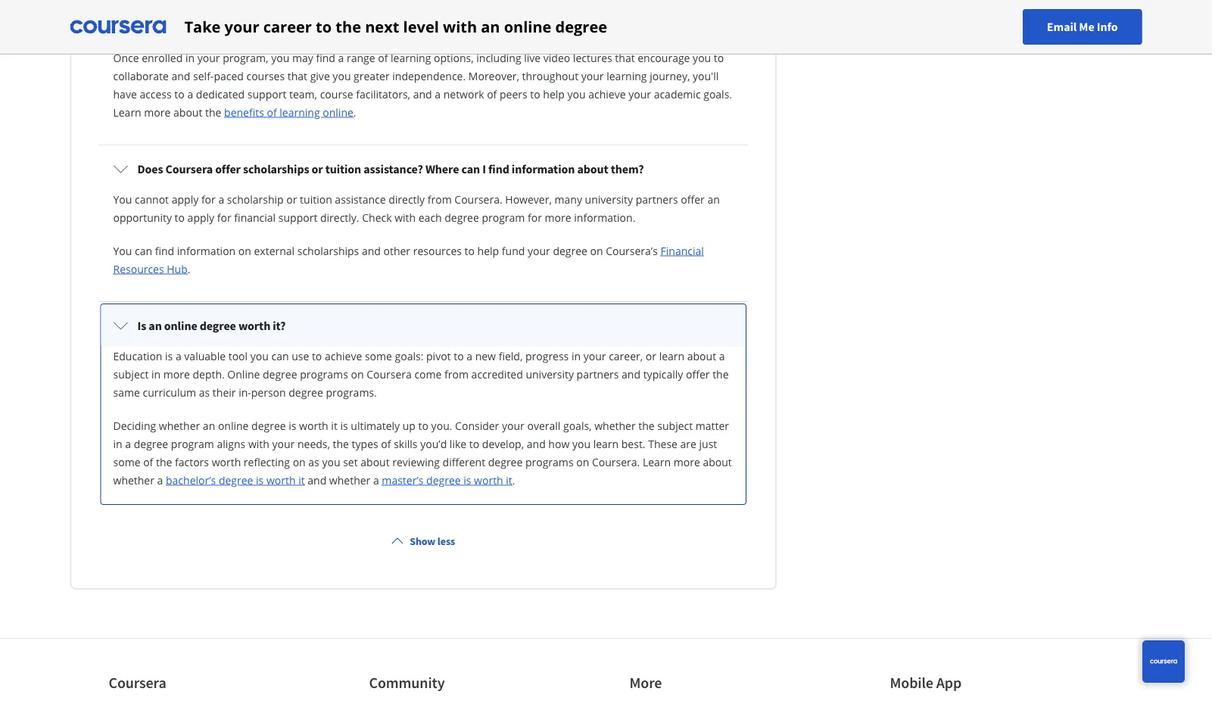 Task type: vqa. For each thing, say whether or not it's contained in the screenshot.
university within the Education is a valuable tool you can use to achieve some goals: pivot to a new field, progress in your career, or learn about a subject in more depth. Online degree programs on Coursera come from accredited university partners and typically offer the same curriculum as their in-person degree programs.
yes



Task type: describe. For each thing, give the bounding box(es) containing it.
or inside you cannot apply for a scholarship or tuition assistance directly from coursera. however, many university partners offer an opportunity to apply for financial support directly. check with each degree program for more information.
[[287, 192, 297, 206]]

app
[[937, 674, 962, 693]]

skills
[[394, 437, 418, 451]]

you for you can find information on external scholarships and other resources to help fund your degree on coursera's
[[113, 244, 132, 258]]

online
[[228, 367, 260, 381]]

online up live
[[504, 16, 552, 37]]

next
[[365, 16, 400, 37]]

email me info button
[[1023, 9, 1143, 45]]

are
[[681, 437, 697, 451]]

coursera. inside deciding whether an online degree is worth it is ultimately up to you. consider your overall goals, whether the subject matter in a degree program aligns with your needs, the types of skills you'd like to develop, and how you learn best. these are just some of the factors worth reflecting on as you set about reviewing different degree programs on coursera. learn more about whether a
[[592, 455, 640, 469]]

bachelor's degree is worth it and whether a master's degree is worth it .
[[166, 473, 516, 487]]

offer inside you cannot apply for a scholarship or tuition assistance directly from coursera. however, many university partners offer an opportunity to apply for financial support directly. check with each degree program for more information.
[[681, 192, 705, 206]]

does coursera offer scholarships or tuition assistance? where can i find information about them? button
[[101, 148, 746, 190]]

about inside education is a valuable tool you can use to achieve some goals: pivot to a new field, progress in your career, or learn about a subject in more depth. online degree programs on coursera come from accredited university partners and typically offer the same curriculum as their in-person degree programs.
[[688, 349, 717, 363]]

to right resources
[[465, 244, 475, 258]]

give
[[310, 69, 330, 83]]

is down the reflecting
[[256, 473, 264, 487]]

an inside dropdown button
[[149, 318, 162, 333]]

range
[[347, 50, 375, 65]]

opportunity
[[113, 210, 172, 225]]

once
[[113, 50, 139, 65]]

your inside education is a valuable tool you can use to achieve some goals: pivot to a new field, progress in your career, or learn about a subject in more depth. online degree programs on coursera come from accredited university partners and typically offer the same curriculum as their in-person degree programs.
[[584, 349, 606, 363]]

is an online degree worth it? button
[[101, 305, 746, 347]]

find inside the once enrolled in your program, you may find a range of learning options, including live video lectures that encourage you to collaborate and self-paced courses that give you greater independence. moreover, throughout your learning journey, you'll have access to a dedicated support team, course facilitators, and a network of peers to help you achieve your academic goals. learn more about the
[[316, 50, 335, 65]]

have
[[113, 87, 137, 101]]

to up you'll
[[714, 50, 724, 65]]

online inside is an online degree worth it? dropdown button
[[164, 318, 197, 333]]

field,
[[499, 349, 523, 363]]

degree down information.
[[553, 244, 588, 258]]

program,
[[223, 50, 269, 65]]

degree inside you cannot apply for a scholarship or tuition assistance directly from coursera. however, many university partners offer an opportunity to apply for financial support directly. check with each degree program for more information.
[[445, 210, 479, 225]]

of right benefits at the left of the page
[[267, 105, 277, 119]]

person
[[251, 385, 286, 400]]

aligns
[[217, 437, 246, 451]]

2 vertical spatial learning
[[280, 105, 320, 119]]

set
[[343, 455, 358, 469]]

0 horizontal spatial it
[[299, 473, 305, 487]]

assistance
[[335, 192, 386, 206]]

or inside dropdown button
[[312, 161, 323, 177]]

types
[[352, 437, 379, 451]]

the up range
[[336, 16, 361, 37]]

subject inside deciding whether an online degree is worth it is ultimately up to you. consider your overall goals, whether the subject matter in a degree program aligns with your needs, the types of skills you'd like to develop, and how you learn best. these are just some of the factors worth reflecting on as you set about reviewing different degree programs on coursera. learn more about whether a
[[658, 419, 693, 433]]

2 vertical spatial coursera
[[109, 674, 166, 693]]

peers
[[500, 87, 528, 101]]

their
[[213, 385, 236, 400]]

a up matter
[[719, 349, 725, 363]]

programs.
[[326, 385, 377, 400]]

assistance?
[[364, 161, 423, 177]]

of down deciding
[[143, 455, 153, 469]]

degree down person
[[252, 419, 286, 433]]

0 vertical spatial apply
[[172, 192, 199, 206]]

fund
[[502, 244, 525, 258]]

whether down set
[[329, 473, 371, 487]]

the up set
[[333, 437, 349, 451]]

including
[[477, 50, 522, 65]]

them?
[[611, 161, 644, 177]]

more
[[630, 674, 662, 693]]

information inside does coursera offer scholarships or tuition assistance? where can i find information about them? dropdown button
[[512, 161, 575, 177]]

show less button
[[386, 528, 461, 555]]

live
[[524, 50, 541, 65]]

online down course
[[323, 105, 354, 119]]

less
[[438, 535, 455, 548]]

self-
[[193, 69, 214, 83]]

community
[[369, 674, 445, 693]]

on down information.
[[591, 244, 603, 258]]

0 vertical spatial learning
[[391, 50, 431, 65]]

with for from
[[395, 210, 416, 225]]

other
[[384, 244, 411, 258]]

you down throughout
[[568, 87, 586, 101]]

worth up needs,
[[299, 419, 329, 433]]

greater
[[354, 69, 390, 83]]

dedicated
[[196, 87, 245, 101]]

the inside education is a valuable tool you can use to achieve some goals: pivot to a new field, progress in your career, or learn about a subject in more depth. online degree programs on coursera come from accredited university partners and typically offer the same curriculum as their in-person degree programs.
[[713, 367, 729, 381]]

your up the 'self-'
[[197, 50, 220, 65]]

help inside the once enrolled in your program, you may find a range of learning options, including live video lectures that encourage you to collaborate and self-paced courses that give you greater independence. moreover, throughout your learning journey, you'll have access to a dedicated support team, course facilitators, and a network of peers to help you achieve your academic goals. learn more about the
[[543, 87, 565, 101]]

1 vertical spatial that
[[288, 69, 308, 83]]

coursera image
[[70, 15, 166, 39]]

a down independence.
[[435, 87, 441, 101]]

in right progress
[[572, 349, 581, 363]]

of up the greater
[[378, 50, 388, 65]]

bachelor's
[[166, 473, 216, 487]]

reviewing
[[393, 455, 440, 469]]

whether up best.
[[595, 419, 636, 433]]

subject inside education is a valuable tool you can use to achieve some goals: pivot to a new field, progress in your career, or learn about a subject in more depth. online degree programs on coursera come from accredited university partners and typically offer the same curriculum as their in-person degree programs.
[[113, 367, 149, 381]]

resources
[[413, 244, 462, 258]]

mobile app
[[891, 674, 962, 693]]

from inside education is a valuable tool you can use to achieve some goals: pivot to a new field, progress in your career, or learn about a subject in more depth. online degree programs on coursera come from accredited university partners and typically offer the same curriculum as their in-person degree programs.
[[445, 367, 469, 381]]

hub
[[167, 262, 188, 276]]

it?
[[273, 318, 286, 333]]

programs inside deciding whether an online degree is worth it is ultimately up to you. consider your overall goals, whether the subject matter in a degree program aligns with your needs, the types of skills you'd like to develop, and how you learn best. these are just some of the factors worth reflecting on as you set about reviewing different degree programs on coursera. learn more about whether a
[[526, 455, 574, 469]]

of down moreover,
[[487, 87, 497, 101]]

learn inside the once enrolled in your program, you may find a range of learning options, including live video lectures that encourage you to collaborate and self-paced courses that give you greater independence. moreover, throughout your learning journey, you'll have access to a dedicated support team, course facilitators, and a network of peers to help you achieve your academic goals. learn more about the
[[113, 105, 141, 119]]

directly.
[[320, 210, 360, 225]]

worth down the reflecting
[[267, 473, 296, 487]]

mobile
[[891, 674, 934, 693]]

typically
[[644, 367, 684, 381]]

tool
[[229, 349, 248, 363]]

goals.
[[704, 87, 733, 101]]

degree down deciding
[[134, 437, 168, 451]]

find inside dropdown button
[[489, 161, 510, 177]]

you up course
[[333, 69, 351, 83]]

consider
[[455, 419, 499, 433]]

journey,
[[650, 69, 690, 83]]

more inside the once enrolled in your program, you may find a range of learning options, including live video lectures that encourage you to collaborate and self-paced courses that give you greater independence. moreover, throughout your learning journey, you'll have access to a dedicated support team, course facilitators, and a network of peers to help you achieve your academic goals. learn more about the
[[144, 105, 171, 119]]

matter
[[696, 419, 730, 433]]

paced
[[214, 69, 244, 83]]

and left other in the top of the page
[[362, 244, 381, 258]]

to right "peers"
[[531, 87, 541, 101]]

offer inside education is a valuable tool you can use to achieve some goals: pivot to a new field, progress in your career, or learn about a subject in more depth. online degree programs on coursera come from accredited university partners and typically offer the same curriculum as their in-person degree programs.
[[686, 367, 710, 381]]

0 horizontal spatial can
[[135, 244, 152, 258]]

courses
[[247, 69, 285, 83]]

does coursera offer scholarships or tuition assistance? where can i find information about them?
[[137, 161, 644, 177]]

does
[[137, 161, 163, 177]]

1 horizontal spatial that
[[615, 50, 635, 65]]

a down deciding
[[125, 437, 131, 451]]

benefits of learning online link
[[224, 105, 354, 119]]

use
[[292, 349, 309, 363]]

degree down use
[[289, 385, 323, 400]]

whether down deciding
[[113, 473, 155, 487]]

from inside you cannot apply for a scholarship or tuition assistance directly from coursera. however, many university partners offer an opportunity to apply for financial support directly. check with each degree program for more information.
[[428, 192, 452, 206]]

about inside the once enrolled in your program, you may find a range of learning options, including live video lectures that encourage you to collaborate and self-paced courses that give you greater independence. moreover, throughout your learning journey, you'll have access to a dedicated support team, course facilitators, and a network of peers to help you achieve your academic goals. learn more about the
[[174, 105, 203, 119]]

to inside you cannot apply for a scholarship or tuition assistance directly from coursera. however, many university partners offer an opportunity to apply for financial support directly. check with each degree program for more information.
[[175, 210, 185, 225]]

you cannot apply for a scholarship or tuition assistance directly from coursera. however, many university partners offer an opportunity to apply for financial support directly. check with each degree program for more information.
[[113, 192, 720, 225]]

on left the "external"
[[238, 244, 251, 258]]

as inside deciding whether an online degree is worth it is ultimately up to you. consider your overall goals, whether the subject matter in a degree program aligns with your needs, the types of skills you'd like to develop, and how you learn best. these are just some of the factors worth reflecting on as you set about reviewing different degree programs on coursera. learn more about whether a
[[309, 455, 320, 469]]

take
[[184, 16, 221, 37]]

show less
[[410, 535, 455, 548]]

degree down develop,
[[488, 455, 523, 469]]

partners inside education is a valuable tool you can use to achieve some goals: pivot to a new field, progress in your career, or learn about a subject in more depth. online degree programs on coursera come from accredited university partners and typically offer the same curriculum as their in-person degree programs.
[[577, 367, 619, 381]]

some inside education is a valuable tool you can use to achieve some goals: pivot to a new field, progress in your career, or learn about a subject in more depth. online degree programs on coursera come from accredited university partners and typically offer the same curriculum as their in-person degree programs.
[[365, 349, 392, 363]]

many
[[555, 192, 583, 206]]

you'll
[[693, 69, 719, 83]]

coursera inside education is a valuable tool you can use to achieve some goals: pivot to a new field, progress in your career, or learn about a subject in more depth. online degree programs on coursera come from accredited university partners and typically offer the same curriculum as their in-person degree programs.
[[367, 367, 412, 381]]

a left new
[[467, 349, 473, 363]]

bachelor's degree is worth it link
[[166, 473, 305, 487]]

and down needs,
[[308, 473, 327, 487]]

about inside does coursera offer scholarships or tuition assistance? where can i find information about them? dropdown button
[[578, 161, 609, 177]]

to right career
[[316, 16, 332, 37]]

resources
[[113, 262, 164, 276]]

enrolled
[[142, 50, 183, 65]]

progress
[[526, 349, 569, 363]]

in up the curriculum
[[151, 367, 161, 381]]

achieve inside the once enrolled in your program, you may find a range of learning options, including live video lectures that encourage you to collaborate and self-paced courses that give you greater independence. moreover, throughout your learning journey, you'll have access to a dedicated support team, course facilitators, and a network of peers to help you achieve your academic goals. learn more about the
[[589, 87, 626, 101]]

financial
[[234, 210, 276, 225]]

new
[[475, 349, 496, 363]]

on down goals,
[[577, 455, 590, 469]]

2 vertical spatial find
[[155, 244, 174, 258]]

more inside deciding whether an online degree is worth it is ultimately up to you. consider your overall goals, whether the subject matter in a degree program aligns with your needs, the types of skills you'd like to develop, and how you learn best. these are just some of the factors worth reflecting on as you set about reviewing different degree programs on coursera. learn more about whether a
[[674, 455, 701, 469]]

level
[[403, 16, 439, 37]]

the left factors
[[156, 455, 172, 469]]

take your career to the next level with an online degree
[[184, 16, 608, 37]]

financial resources hub link
[[113, 244, 704, 276]]

to right use
[[312, 349, 322, 363]]

program inside deciding whether an online degree is worth it is ultimately up to you. consider your overall goals, whether the subject matter in a degree program aligns with your needs, the types of skills you'd like to develop, and how you learn best. these are just some of the factors worth reflecting on as you set about reviewing different degree programs on coursera. learn more about whether a
[[171, 437, 214, 451]]

it inside deciding whether an online degree is worth it is ultimately up to you. consider your overall goals, whether the subject matter in a degree program aligns with your needs, the types of skills you'd like to develop, and how you learn best. these are just some of the factors worth reflecting on as you set about reviewing different degree programs on coursera. learn more about whether a
[[331, 419, 338, 433]]

about down the types
[[361, 455, 390, 469]]

independence.
[[393, 69, 466, 83]]

your down lectures
[[582, 69, 604, 83]]

you left may on the top
[[271, 50, 290, 65]]

offer inside dropdown button
[[215, 161, 241, 177]]

master's
[[382, 473, 424, 487]]

these
[[649, 437, 678, 451]]

2 horizontal spatial learning
[[607, 69, 647, 83]]

email
[[1048, 19, 1077, 34]]

whether down the curriculum
[[159, 419, 200, 433]]

i
[[483, 161, 486, 177]]



Task type: locate. For each thing, give the bounding box(es) containing it.
learn inside education is a valuable tool you can use to achieve some goals: pivot to a new field, progress in your career, or learn about a subject in more depth. online degree programs on coursera come from accredited university partners and typically offer the same curriculum as their in-person degree programs.
[[660, 349, 685, 363]]

ultimately
[[351, 419, 400, 433]]

worth left it?
[[239, 318, 271, 333]]

support inside you cannot apply for a scholarship or tuition assistance directly from coursera. however, many university partners offer an opportunity to apply for financial support directly. check with each degree program for more information.
[[279, 210, 318, 225]]

coursera's
[[606, 244, 658, 258]]

1 horizontal spatial can
[[272, 349, 289, 363]]

learning up independence.
[[391, 50, 431, 65]]

academic
[[654, 87, 701, 101]]

your right fund
[[528, 244, 551, 258]]

some
[[365, 349, 392, 363], [113, 455, 141, 469]]

on up programs. on the left bottom of the page
[[351, 367, 364, 381]]

some down deciding
[[113, 455, 141, 469]]

1 vertical spatial coursera
[[367, 367, 412, 381]]

the up matter
[[713, 367, 729, 381]]

to right pivot
[[454, 349, 464, 363]]

achieve inside education is a valuable tool you can use to achieve some goals: pivot to a new field, progress in your career, or learn about a subject in more depth. online degree programs on coursera come from accredited university partners and typically offer the same curriculum as their in-person degree programs.
[[325, 349, 362, 363]]

1 vertical spatial offer
[[681, 192, 705, 206]]

as
[[199, 385, 210, 400], [309, 455, 320, 469]]

degree right each
[[445, 210, 479, 225]]

learn inside deciding whether an online degree is worth it is ultimately up to you. consider your overall goals, whether the subject matter in a degree program aligns with your needs, the types of skills you'd like to develop, and how you learn best. these are just some of the factors worth reflecting on as you set about reviewing different degree programs on coursera. learn more about whether a
[[594, 437, 619, 451]]

to right the like
[[470, 437, 480, 451]]

1 horizontal spatial with
[[395, 210, 416, 225]]

university inside you cannot apply for a scholarship or tuition assistance directly from coursera. however, many university partners offer an opportunity to apply for financial support directly. check with each degree program for more information.
[[585, 192, 633, 206]]

factors
[[175, 455, 209, 469]]

from down pivot
[[445, 367, 469, 381]]

0 vertical spatial or
[[312, 161, 323, 177]]

1 horizontal spatial learn
[[660, 349, 685, 363]]

1 horizontal spatial help
[[543, 87, 565, 101]]

throughout
[[522, 69, 579, 83]]

you left set
[[322, 455, 341, 469]]

tuition up assistance
[[325, 161, 361, 177]]

different
[[443, 455, 486, 469]]

degree up person
[[263, 367, 297, 381]]

collaborate
[[113, 69, 169, 83]]

video
[[544, 50, 571, 65]]

university up information.
[[585, 192, 633, 206]]

facilitators,
[[356, 87, 411, 101]]

achieve
[[589, 87, 626, 101], [325, 349, 362, 363]]

program inside you cannot apply for a scholarship or tuition assistance directly from coursera. however, many university partners offer an opportunity to apply for financial support directly. check with each degree program for more information.
[[482, 210, 525, 225]]

1 vertical spatial .
[[188, 262, 191, 276]]

an inside you cannot apply for a scholarship or tuition assistance directly from coursera. however, many university partners offer an opportunity to apply for financial support directly. check with each degree program for more information.
[[708, 192, 720, 206]]

online inside deciding whether an online degree is worth it is ultimately up to you. consider your overall goals, whether the subject matter in a degree program aligns with your needs, the types of skills you'd like to develop, and how you learn best. these are just some of the factors worth reflecting on as you set about reviewing different degree programs on coursera. learn more about whether a
[[218, 419, 249, 433]]

you inside you cannot apply for a scholarship or tuition assistance directly from coursera. however, many university partners offer an opportunity to apply for financial support directly. check with each degree program for more information.
[[113, 192, 132, 206]]

1 vertical spatial you
[[113, 244, 132, 258]]

you right tool
[[251, 349, 269, 363]]

for left financial
[[217, 210, 232, 225]]

1 vertical spatial learning
[[607, 69, 647, 83]]

once enrolled in your program, you may find a range of learning options, including live video lectures that encourage you to collaborate and self-paced courses that give you greater independence. moreover, throughout your learning journey, you'll have access to a dedicated support team, course facilitators, and a network of peers to help you achieve your academic goals. learn more about the
[[113, 50, 733, 119]]

1 horizontal spatial information
[[512, 161, 575, 177]]

information up however,
[[512, 161, 575, 177]]

a down the 'self-'
[[187, 87, 193, 101]]

a inside you cannot apply for a scholarship or tuition assistance directly from coursera. however, many university partners offer an opportunity to apply for financial support directly. check with each degree program for more information.
[[218, 192, 224, 206]]

support inside the once enrolled in your program, you may find a range of learning options, including live video lectures that encourage you to collaborate and self-paced courses that give you greater independence. moreover, throughout your learning journey, you'll have access to a dedicated support team, course facilitators, and a network of peers to help you achieve your academic goals. learn more about the
[[248, 87, 287, 101]]

a left valuable
[[176, 349, 182, 363]]

like
[[450, 437, 467, 451]]

apply left financial
[[188, 210, 215, 225]]

check
[[362, 210, 392, 225]]

0 horizontal spatial programs
[[300, 367, 348, 381]]

0 horizontal spatial that
[[288, 69, 308, 83]]

financial resources hub
[[113, 244, 704, 276]]

degree inside dropdown button
[[200, 318, 236, 333]]

is an online degree worth it?
[[137, 318, 286, 333]]

and inside education is a valuable tool you can use to achieve some goals: pivot to a new field, progress in your career, or learn about a subject in more depth. online degree programs on coursera come from accredited university partners and typically offer the same curriculum as their in-person degree programs.
[[622, 367, 641, 381]]

1 vertical spatial information
[[177, 244, 236, 258]]

offer
[[215, 161, 241, 177], [681, 192, 705, 206], [686, 367, 710, 381]]

some inside deciding whether an online degree is worth it is ultimately up to you. consider your overall goals, whether the subject matter in a degree program aligns with your needs, the types of skills you'd like to develop, and how you learn best. these are just some of the factors worth reflecting on as you set about reviewing different degree programs on coursera. learn more about whether a
[[113, 455, 141, 469]]

and inside deciding whether an online degree is worth it is ultimately up to you. consider your overall goals, whether the subject matter in a degree program aligns with your needs, the types of skills you'd like to develop, and how you learn best. these are just some of the factors worth reflecting on as you set about reviewing different degree programs on coursera. learn more about whether a
[[527, 437, 546, 451]]

of left the skills
[[381, 437, 391, 451]]

2 vertical spatial offer
[[686, 367, 710, 381]]

is
[[165, 349, 173, 363], [289, 419, 297, 433], [340, 419, 348, 433], [256, 473, 264, 487], [464, 473, 472, 487]]

you can find information on external scholarships and other resources to help fund your degree on coursera's
[[113, 244, 661, 258]]

email me info
[[1048, 19, 1119, 34]]

1 vertical spatial scholarships
[[298, 244, 359, 258]]

can left i
[[462, 161, 480, 177]]

education is a valuable tool you can use to achieve some goals: pivot to a new field, progress in your career, or learn about a subject in more depth. online degree programs on coursera come from accredited university partners and typically offer the same curriculum as their in-person degree programs.
[[113, 349, 729, 400]]

that
[[615, 50, 635, 65], [288, 69, 308, 83]]

tuition
[[325, 161, 361, 177], [300, 192, 332, 206]]

that down may on the top
[[288, 69, 308, 83]]

an
[[481, 16, 500, 37], [708, 192, 720, 206], [149, 318, 162, 333], [203, 419, 215, 433]]

scholarships inside dropdown button
[[243, 161, 309, 177]]

1 horizontal spatial some
[[365, 349, 392, 363]]

tuition inside you cannot apply for a scholarship or tuition assistance directly from coursera. however, many university partners offer an opportunity to apply for financial support directly. check with each degree program for more information.
[[300, 192, 332, 206]]

partners inside you cannot apply for a scholarship or tuition assistance directly from coursera. however, many university partners offer an opportunity to apply for financial support directly. check with each degree program for more information.
[[636, 192, 678, 206]]

0 vertical spatial coursera
[[166, 161, 213, 177]]

your up develop,
[[502, 419, 525, 433]]

some left goals:
[[365, 349, 392, 363]]

university down progress
[[526, 367, 574, 381]]

can inside dropdown button
[[462, 161, 480, 177]]

0 vertical spatial program
[[482, 210, 525, 225]]

1 horizontal spatial university
[[585, 192, 633, 206]]

programs inside education is a valuable tool you can use to achieve some goals: pivot to a new field, progress in your career, or learn about a subject in more depth. online degree programs on coursera come from accredited university partners and typically offer the same curriculum as their in-person degree programs.
[[300, 367, 348, 381]]

lectures
[[573, 50, 613, 65]]

0 vertical spatial some
[[365, 349, 392, 363]]

coursera.
[[455, 192, 503, 206], [592, 455, 640, 469]]

a left scholarship
[[218, 192, 224, 206]]

more inside education is a valuable tool you can use to achieve some goals: pivot to a new field, progress in your career, or learn about a subject in more depth. online degree programs on coursera come from accredited university partners and typically offer the same curriculum as their in-person degree programs.
[[163, 367, 190, 381]]

0 horizontal spatial university
[[526, 367, 574, 381]]

each
[[419, 210, 442, 225]]

is up the reflecting
[[289, 419, 297, 433]]

is
[[137, 318, 146, 333]]

0 vertical spatial learn
[[113, 105, 141, 119]]

2 vertical spatial with
[[248, 437, 270, 451]]

same
[[113, 385, 140, 400]]

0 horizontal spatial subject
[[113, 367, 149, 381]]

1 horizontal spatial subject
[[658, 419, 693, 433]]

1 vertical spatial learn
[[594, 437, 619, 451]]

0 horizontal spatial learning
[[280, 105, 320, 119]]

is down different
[[464, 473, 472, 487]]

scholarships
[[243, 161, 309, 177], [298, 244, 359, 258]]

overall
[[528, 419, 561, 433]]

degree down different
[[427, 473, 461, 487]]

2 vertical spatial can
[[272, 349, 289, 363]]

find
[[316, 50, 335, 65], [489, 161, 510, 177], [155, 244, 174, 258]]

1 vertical spatial university
[[526, 367, 574, 381]]

on
[[238, 244, 251, 258], [591, 244, 603, 258], [351, 367, 364, 381], [293, 455, 306, 469], [577, 455, 590, 469]]

accredited
[[472, 367, 523, 381]]

1 vertical spatial apply
[[188, 210, 215, 225]]

0 horizontal spatial learn
[[113, 105, 141, 119]]

0 horizontal spatial information
[[177, 244, 236, 258]]

2 horizontal spatial find
[[489, 161, 510, 177]]

education
[[113, 349, 162, 363]]

you down goals,
[[573, 437, 591, 451]]

1 horizontal spatial coursera.
[[592, 455, 640, 469]]

apply right cannot
[[172, 192, 199, 206]]

0 vertical spatial subject
[[113, 367, 149, 381]]

2 horizontal spatial can
[[462, 161, 480, 177]]

your up the reflecting
[[272, 437, 295, 451]]

or inside education is a valuable tool you can use to achieve some goals: pivot to a new field, progress in your career, or learn about a subject in more depth. online degree programs on coursera come from accredited university partners and typically offer the same curriculum as their in-person degree programs.
[[646, 349, 657, 363]]

1 horizontal spatial it
[[331, 419, 338, 433]]

with for up
[[248, 437, 270, 451]]

coursera. down best.
[[592, 455, 640, 469]]

1 vertical spatial help
[[478, 244, 499, 258]]

financial
[[661, 244, 704, 258]]

subject up these
[[658, 419, 693, 433]]

0 horizontal spatial achieve
[[325, 349, 362, 363]]

1 horizontal spatial partners
[[636, 192, 678, 206]]

support
[[248, 87, 287, 101], [279, 210, 318, 225]]

benefits of learning online .
[[224, 105, 356, 119]]

1 vertical spatial achieve
[[325, 349, 362, 363]]

1 horizontal spatial learning
[[391, 50, 431, 65]]

programs down use
[[300, 367, 348, 381]]

needs,
[[298, 437, 330, 451]]

1 horizontal spatial or
[[312, 161, 323, 177]]

. down develop,
[[513, 473, 516, 487]]

0 horizontal spatial as
[[199, 385, 210, 400]]

more inside you cannot apply for a scholarship or tuition assistance directly from coursera. however, many university partners offer an opportunity to apply for financial support directly. check with each degree program for more information.
[[545, 210, 572, 225]]

up
[[403, 419, 416, 433]]

for down however,
[[528, 210, 542, 225]]

2 horizontal spatial or
[[646, 349, 657, 363]]

0 vertical spatial learn
[[660, 349, 685, 363]]

you up opportunity
[[113, 192, 132, 206]]

just
[[700, 437, 718, 451]]

0 horizontal spatial .
[[188, 262, 191, 276]]

degree up lectures
[[556, 16, 608, 37]]

0 vertical spatial that
[[615, 50, 635, 65]]

a left bachelor's
[[157, 473, 163, 487]]

0 vertical spatial with
[[443, 16, 477, 37]]

from up each
[[428, 192, 452, 206]]

1 vertical spatial can
[[135, 244, 152, 258]]

0 vertical spatial coursera.
[[455, 192, 503, 206]]

however,
[[506, 192, 552, 206]]

1 vertical spatial programs
[[526, 455, 574, 469]]

curriculum
[[143, 385, 196, 400]]

learn
[[660, 349, 685, 363], [594, 437, 619, 451]]

program up factors
[[171, 437, 214, 451]]

university inside education is a valuable tool you can use to achieve some goals: pivot to a new field, progress in your career, or learn about a subject in more depth. online degree programs on coursera come from accredited university partners and typically offer the same curriculum as their in-person degree programs.
[[526, 367, 574, 381]]

encourage
[[638, 50, 690, 65]]

career
[[263, 16, 312, 37]]

degree down the reflecting
[[219, 473, 253, 487]]

1 horizontal spatial programs
[[526, 455, 574, 469]]

1 vertical spatial tuition
[[300, 192, 332, 206]]

1 vertical spatial as
[[309, 455, 320, 469]]

1 you from the top
[[113, 192, 132, 206]]

to right access
[[174, 87, 185, 101]]

0 horizontal spatial partners
[[577, 367, 619, 381]]

you up you'll
[[693, 50, 711, 65]]

0 horizontal spatial learn
[[594, 437, 619, 451]]

you for you cannot apply for a scholarship or tuition assistance directly from coursera. however, many university partners offer an opportunity to apply for financial support directly. check with each degree program for more information.
[[113, 192, 132, 206]]

tuition inside dropdown button
[[325, 161, 361, 177]]

is inside education is a valuable tool you can use to achieve some goals: pivot to a new field, progress in your career, or learn about a subject in more depth. online degree programs on coursera come from accredited university partners and typically offer the same curriculum as their in-person degree programs.
[[165, 349, 173, 363]]

support down courses at the top of page
[[248, 87, 287, 101]]

0 vertical spatial achieve
[[589, 87, 626, 101]]

2 horizontal spatial .
[[513, 473, 516, 487]]

with
[[443, 16, 477, 37], [395, 210, 416, 225], [248, 437, 270, 451]]

valuable
[[184, 349, 226, 363]]

the down dedicated
[[205, 105, 222, 119]]

show
[[410, 535, 436, 548]]

you.
[[432, 419, 453, 433]]

1 vertical spatial find
[[489, 161, 510, 177]]

0 vertical spatial support
[[248, 87, 287, 101]]

you inside education is a valuable tool you can use to achieve some goals: pivot to a new field, progress in your career, or learn about a subject in more depth. online degree programs on coursera come from accredited university partners and typically offer the same curriculum as their in-person degree programs.
[[251, 349, 269, 363]]

and down independence.
[[413, 87, 432, 101]]

information up hub
[[177, 244, 236, 258]]

a left master's
[[373, 473, 379, 487]]

is left 'ultimately'
[[340, 419, 348, 433]]

with inside you cannot apply for a scholarship or tuition assistance directly from coursera. however, many university partners offer an opportunity to apply for financial support directly. check with each degree program for more information.
[[395, 210, 416, 225]]

pivot
[[427, 349, 451, 363]]

in inside the once enrolled in your program, you may find a range of learning options, including live video lectures that encourage you to collaborate and self-paced courses that give you greater independence. moreover, throughout your learning journey, you'll have access to a dedicated support team, course facilitators, and a network of peers to help you achieve your academic goals. learn more about the
[[186, 50, 195, 65]]

1 horizontal spatial .
[[354, 105, 356, 119]]

2 horizontal spatial with
[[443, 16, 477, 37]]

0 horizontal spatial some
[[113, 455, 141, 469]]

1 horizontal spatial program
[[482, 210, 525, 225]]

programs down 'how' in the left bottom of the page
[[526, 455, 574, 469]]

or up the typically
[[646, 349, 657, 363]]

is right education
[[165, 349, 173, 363]]

scholarship
[[227, 192, 284, 206]]

0 horizontal spatial program
[[171, 437, 214, 451]]

about down just
[[703, 455, 732, 469]]

you'd
[[421, 437, 447, 451]]

in-
[[239, 385, 251, 400]]

to right up
[[419, 419, 429, 433]]

on down needs,
[[293, 455, 306, 469]]

learn down these
[[643, 455, 671, 469]]

learn inside deciding whether an online degree is worth it is ultimately up to you. consider your overall goals, whether the subject matter in a degree program aligns with your needs, the types of skills you'd like to develop, and how you learn best. these are just some of the factors worth reflecting on as you set about reviewing different degree programs on coursera. learn more about whether a
[[643, 455, 671, 469]]

an inside deciding whether an online degree is worth it is ultimately up to you. consider your overall goals, whether the subject matter in a degree program aligns with your needs, the types of skills you'd like to develop, and how you learn best. these are just some of the factors worth reflecting on as you set about reviewing different degree programs on coursera. learn more about whether a
[[203, 419, 215, 433]]

it down programs. on the left bottom of the page
[[331, 419, 338, 433]]

develop,
[[482, 437, 524, 451]]

2 horizontal spatial it
[[506, 473, 513, 487]]

with inside deciding whether an online degree is worth it is ultimately up to you. consider your overall goals, whether the subject matter in a degree program aligns with your needs, the types of skills you'd like to develop, and how you learn best. these are just some of the factors worth reflecting on as you set about reviewing different degree programs on coursera. learn more about whether a
[[248, 437, 270, 451]]

worth inside is an online degree worth it? dropdown button
[[239, 318, 271, 333]]

your
[[225, 16, 260, 37], [197, 50, 220, 65], [582, 69, 604, 83], [629, 87, 652, 101], [528, 244, 551, 258], [584, 349, 606, 363], [502, 419, 525, 433], [272, 437, 295, 451]]

external
[[254, 244, 295, 258]]

about down dedicated
[[174, 105, 203, 119]]

course
[[320, 87, 354, 101]]

for
[[201, 192, 216, 206], [217, 210, 232, 225], [528, 210, 542, 225]]

program down however,
[[482, 210, 525, 225]]

on inside education is a valuable tool you can use to achieve some goals: pivot to a new field, progress in your career, or learn about a subject in more depth. online degree programs on coursera come from accredited university partners and typically offer the same curriculum as their in-person degree programs.
[[351, 367, 364, 381]]

or up directly.
[[312, 161, 323, 177]]

find right i
[[489, 161, 510, 177]]

depth.
[[193, 367, 225, 381]]

in up the 'self-'
[[186, 50, 195, 65]]

coursera. inside you cannot apply for a scholarship or tuition assistance directly from coursera. however, many university partners offer an opportunity to apply for financial support directly. check with each degree program for more information.
[[455, 192, 503, 206]]

the inside the once enrolled in your program, you may find a range of learning options, including live video lectures that encourage you to collaborate and self-paced courses that give you greater independence. moreover, throughout your learning journey, you'll have access to a dedicated support team, course facilitators, and a network of peers to help you achieve your academic goals. learn more about the
[[205, 105, 222, 119]]

0 horizontal spatial or
[[287, 192, 297, 206]]

0 vertical spatial .
[[354, 105, 356, 119]]

coursera inside dropdown button
[[166, 161, 213, 177]]

0 vertical spatial university
[[585, 192, 633, 206]]

partners
[[636, 192, 678, 206], [577, 367, 619, 381]]

0 horizontal spatial for
[[201, 192, 216, 206]]

2 horizontal spatial for
[[528, 210, 542, 225]]

master's degree is worth it link
[[382, 473, 513, 487]]

0 horizontal spatial find
[[155, 244, 174, 258]]

worth down different
[[474, 473, 504, 487]]

0 vertical spatial information
[[512, 161, 575, 177]]

can inside education is a valuable tool you can use to achieve some goals: pivot to a new field, progress in your career, or learn about a subject in more depth. online degree programs on coursera come from accredited university partners and typically offer the same curriculum as their in-person degree programs.
[[272, 349, 289, 363]]

career,
[[609, 349, 643, 363]]

1 vertical spatial some
[[113, 455, 141, 469]]

achieve up programs. on the left bottom of the page
[[325, 349, 362, 363]]

0 horizontal spatial coursera.
[[455, 192, 503, 206]]

offer up financial
[[681, 192, 705, 206]]

can left use
[[272, 349, 289, 363]]

moreover,
[[469, 69, 520, 83]]

2 you from the top
[[113, 244, 132, 258]]

in down deciding
[[113, 437, 122, 451]]

1 vertical spatial or
[[287, 192, 297, 206]]

and left the 'self-'
[[172, 69, 190, 83]]

0 vertical spatial partners
[[636, 192, 678, 206]]

a left range
[[338, 50, 344, 65]]

learning down team,
[[280, 105, 320, 119]]

it
[[331, 419, 338, 433], [299, 473, 305, 487], [506, 473, 513, 487]]

1 vertical spatial subject
[[658, 419, 693, 433]]

1 horizontal spatial learn
[[643, 455, 671, 469]]

access
[[140, 87, 172, 101]]

help left fund
[[478, 244, 499, 258]]

partners down career,
[[577, 367, 619, 381]]

as inside education is a valuable tool you can use to achieve some goals: pivot to a new field, progress in your career, or learn about a subject in more depth. online degree programs on coursera come from accredited university partners and typically offer the same curriculum as their in-person degree programs.
[[199, 385, 210, 400]]

0 horizontal spatial help
[[478, 244, 499, 258]]

0 vertical spatial help
[[543, 87, 565, 101]]

0 vertical spatial offer
[[215, 161, 241, 177]]

.
[[354, 105, 356, 119], [188, 262, 191, 276], [513, 473, 516, 487]]

university
[[585, 192, 633, 206], [526, 367, 574, 381]]

1 vertical spatial with
[[395, 210, 416, 225]]

0 vertical spatial tuition
[[325, 161, 361, 177]]

1 horizontal spatial achieve
[[589, 87, 626, 101]]

the up best.
[[639, 419, 655, 433]]

your up program,
[[225, 16, 260, 37]]

options,
[[434, 50, 474, 65]]

online up valuable
[[164, 318, 197, 333]]

whether
[[159, 419, 200, 433], [595, 419, 636, 433], [113, 473, 155, 487], [329, 473, 371, 487]]

deciding
[[113, 419, 156, 433]]

tuition up directly.
[[300, 192, 332, 206]]

subject
[[113, 367, 149, 381], [658, 419, 693, 433]]

worth down aligns
[[212, 455, 241, 469]]

about left the them?
[[578, 161, 609, 177]]

1 vertical spatial partners
[[577, 367, 619, 381]]

1 horizontal spatial for
[[217, 210, 232, 225]]

1 horizontal spatial as
[[309, 455, 320, 469]]

scholarships down directly.
[[298, 244, 359, 258]]

and down career,
[[622, 367, 641, 381]]

programs
[[300, 367, 348, 381], [526, 455, 574, 469]]

from
[[428, 192, 452, 206], [445, 367, 469, 381]]

1 vertical spatial support
[[279, 210, 318, 225]]

2 vertical spatial .
[[513, 473, 516, 487]]

1 vertical spatial coursera.
[[592, 455, 640, 469]]

in inside deciding whether an online degree is worth it is ultimately up to you. consider your overall goals, whether the subject matter in a degree program aligns with your needs, the types of skills you'd like to develop, and how you learn best. these are just some of the factors worth reflecting on as you set about reviewing different degree programs on coursera. learn more about whether a
[[113, 437, 122, 451]]

1 vertical spatial from
[[445, 367, 469, 381]]

your down journey,
[[629, 87, 652, 101]]

subject up same
[[113, 367, 149, 381]]



